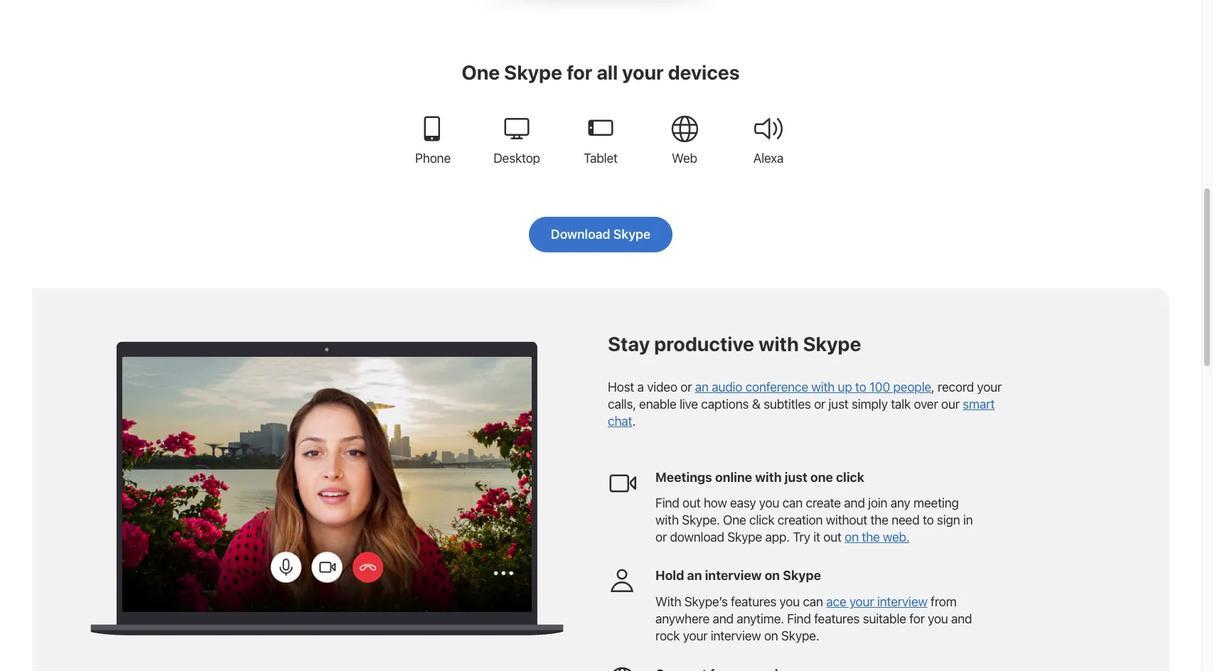 Task type: locate. For each thing, give the bounding box(es) containing it.
1 vertical spatial one
[[723, 513, 746, 528]]

, record your calls, enable live captions & subtitles or just simply talk over our
[[608, 379, 1002, 411]]

0 vertical spatial skype.
[[682, 513, 720, 528]]

2  from the left
[[586, 114, 615, 143]]

 up tablet
[[586, 114, 615, 143]]

how
[[704, 496, 727, 511]]

0 horizontal spatial just
[[785, 470, 807, 485]]

or
[[680, 379, 692, 394], [814, 396, 825, 411], [655, 530, 667, 545]]

1 vertical spatial for
[[909, 611, 925, 626]]

and
[[844, 496, 865, 511], [713, 611, 734, 626], [951, 611, 972, 626]]

it
[[813, 530, 820, 545]]

skype up the 'with skype's features you can ace your interview'
[[783, 568, 821, 583]]

0 vertical spatial one
[[462, 60, 500, 84]]

1 vertical spatial or
[[814, 396, 825, 411]]

1 vertical spatial out
[[823, 530, 842, 545]]

find inside from anywhere and anytime. find features suitable for you and rock your interview on skype.
[[787, 611, 811, 626]]

the
[[870, 513, 888, 528], [862, 530, 880, 545]]

an up live
[[695, 379, 709, 394]]

interview
[[705, 568, 762, 583], [877, 594, 927, 609], [711, 628, 761, 643]]

one
[[462, 60, 500, 84], [723, 513, 746, 528]]

2 vertical spatial you
[[928, 611, 948, 626]]

just down up
[[829, 396, 849, 411]]

and down skype's
[[713, 611, 734, 626]]

in
[[963, 513, 973, 528]]

0 horizontal spatial click
[[749, 513, 774, 528]]

skype. down the 'with skype's features you can ace your interview'
[[781, 628, 819, 643]]

you inside from anywhere and anytime. find features suitable for you and rock your interview on skype.
[[928, 611, 948, 626]]

any
[[891, 496, 910, 511]]

and up 'without'
[[844, 496, 865, 511]]

over
[[914, 396, 938, 411]]

meeting
[[913, 496, 959, 511]]

0 vertical spatial click
[[836, 470, 864, 485]]

.
[[632, 413, 636, 428]]

1 vertical spatial the
[[862, 530, 880, 545]]

you up anytime.
[[780, 594, 800, 609]]

1 vertical spatial features
[[814, 611, 860, 626]]

0 vertical spatial features
[[731, 594, 776, 609]]

with right online
[[755, 470, 782, 485]]

host
[[608, 379, 634, 394]]

on down anytime.
[[764, 628, 778, 643]]

an right hold
[[687, 568, 702, 583]]

simply
[[852, 396, 888, 411]]

0 horizontal spatial for
[[567, 60, 592, 84]]

find out how easy you can create and join any meeting with skype. one click creation without the need to sign in or download skype app. try it out
[[655, 496, 973, 545]]

the inside find out how easy you can create and join any meeting with skype. one click creation without the need to sign in or download skype app. try it out
[[870, 513, 888, 528]]

interview down anytime.
[[711, 628, 761, 643]]

find down the 'with skype's features you can ace your interview'
[[787, 611, 811, 626]]

audio
[[712, 379, 742, 394]]

or down the an audio conference with up to 100 people link
[[814, 396, 825, 411]]

0 horizontal spatial 
[[419, 114, 447, 143]]

just
[[829, 396, 849, 411], [785, 470, 807, 485]]

and down from
[[951, 611, 972, 626]]

0 vertical spatial just
[[829, 396, 849, 411]]

0 vertical spatial to
[[855, 379, 866, 394]]

click up app.
[[749, 513, 774, 528]]

0 horizontal spatial find
[[655, 496, 679, 511]]

0 vertical spatial out
[[682, 496, 701, 511]]

2 vertical spatial interview
[[711, 628, 761, 643]]

on the web.
[[845, 530, 909, 545]]

2 vertical spatial on
[[764, 628, 778, 643]]

meetings
[[655, 470, 712, 485]]

your right ace
[[849, 594, 874, 609]]

0 horizontal spatial out
[[682, 496, 701, 511]]

skype right download
[[613, 227, 651, 241]]

features up anytime.
[[731, 594, 776, 609]]

0 vertical spatial the
[[870, 513, 888, 528]]

and inside find out how easy you can create and join any meeting with skype. one click creation without the need to sign in or download skype app. try it out
[[844, 496, 865, 511]]

100
[[869, 379, 890, 394]]

interview inside from anywhere and anytime. find features suitable for you and rock your interview on skype.
[[711, 628, 761, 643]]

1 horizontal spatial for
[[909, 611, 925, 626]]

ace your interview link
[[826, 594, 927, 609]]

1 horizontal spatial just
[[829, 396, 849, 411]]

0 vertical spatial you
[[759, 496, 779, 511]]

on
[[845, 530, 859, 545], [765, 568, 780, 583], [764, 628, 778, 643]]

1 horizontal spatial and
[[844, 496, 865, 511]]

you inside find out how easy you can create and join any meeting with skype. one click creation without the need to sign in or download skype app. try it out
[[759, 496, 779, 511]]

creation
[[778, 513, 823, 528]]

hold an interview on skype
[[655, 568, 821, 583]]

out
[[682, 496, 701, 511], [823, 530, 842, 545]]

1 vertical spatial just
[[785, 470, 807, 485]]

your down anywhere at the right of the page
[[683, 628, 708, 643]]

1 horizontal spatial skype.
[[781, 628, 819, 643]]

host a video or an audio conference with up to 100 people
[[608, 379, 931, 394]]

0 horizontal spatial skype.
[[682, 513, 720, 528]]

can inside find out how easy you can create and join any meeting with skype. one click creation without the need to sign in or download skype app. try it out
[[782, 496, 803, 511]]

try
[[793, 530, 810, 545]]

to inside find out how easy you can create and join any meeting with skype. one click creation without the need to sign in or download skype app. try it out
[[923, 513, 934, 528]]

phone
[[415, 150, 451, 165]]

 up phone
[[419, 114, 447, 143]]

1 vertical spatial skype.
[[781, 628, 819, 643]]

2 horizontal spatial or
[[814, 396, 825, 411]]

1 horizontal spatial click
[[836, 470, 864, 485]]

on up the 'with skype's features you can ace your interview'
[[765, 568, 780, 583]]

find
[[655, 496, 679, 511], [787, 611, 811, 626]]

from anywhere and anytime. find features suitable for you and rock your interview on skype.
[[655, 594, 972, 643]]

or up live
[[680, 379, 692, 394]]

1 horizontal spatial one
[[723, 513, 746, 528]]

calls,
[[608, 396, 636, 411]]

to right up
[[855, 379, 866, 394]]

0 vertical spatial an
[[695, 379, 709, 394]]

can left ace
[[803, 594, 823, 609]]

1 horizontal spatial find
[[787, 611, 811, 626]]

1 vertical spatial to
[[923, 513, 934, 528]]

web.
[[883, 530, 909, 545]]

skype left app.
[[727, 530, 762, 545]]

1 horizontal spatial features
[[814, 611, 860, 626]]

your up smart
[[977, 379, 1002, 394]]

the left the 'web.'
[[862, 530, 880, 545]]

skype.
[[682, 513, 720, 528], [781, 628, 819, 643]]

skype. inside find out how easy you can create and join any meeting with skype. one click creation without the need to sign in or download skype app. try it out
[[682, 513, 720, 528]]

0 vertical spatial find
[[655, 496, 679, 511]]

0 vertical spatial for
[[567, 60, 592, 84]]

an audio conference with up to 100 people link
[[695, 379, 931, 394]]

record
[[938, 379, 974, 394]]

 for tablet
[[586, 114, 615, 143]]

app.
[[765, 530, 790, 545]]


[[503, 114, 531, 143]]

1 horizontal spatial 
[[586, 114, 615, 143]]

0 vertical spatial can
[[782, 496, 803, 511]]

can up the creation
[[782, 496, 803, 511]]

features down ace
[[814, 611, 860, 626]]

find down meetings
[[655, 496, 679, 511]]

out right it
[[823, 530, 842, 545]]

can
[[782, 496, 803, 511], [803, 594, 823, 609]]

without
[[826, 513, 867, 528]]

easy
[[730, 496, 756, 511]]

2 horizontal spatial and
[[951, 611, 972, 626]]

with up download
[[655, 513, 679, 528]]

just left one
[[785, 470, 807, 485]]

out left how
[[682, 496, 701, 511]]

or inside find out how easy you can create and join any meeting with skype. one click creation without the need to sign in or download skype app. try it out
[[655, 530, 667, 545]]

skype. up download
[[682, 513, 720, 528]]

you
[[759, 496, 779, 511], [780, 594, 800, 609], [928, 611, 948, 626]]

with skype's features you can ace your interview
[[655, 594, 927, 609]]

need
[[892, 513, 920, 528]]

the down join
[[870, 513, 888, 528]]

for right suitable
[[909, 611, 925, 626]]

you down from
[[928, 611, 948, 626]]

interview up suitable
[[877, 594, 927, 609]]

1 vertical spatial on
[[765, 568, 780, 583]]

download skype link
[[529, 217, 673, 252]]

interview up skype's
[[705, 568, 762, 583]]

live
[[680, 396, 698, 411]]

enable
[[639, 396, 676, 411]]

click
[[836, 470, 864, 485], [749, 513, 774, 528]]

2 vertical spatial or
[[655, 530, 667, 545]]

to
[[855, 379, 866, 394], [923, 513, 934, 528]]

a
[[637, 379, 644, 394]]

1 vertical spatial find
[[787, 611, 811, 626]]

skype
[[504, 60, 562, 84], [613, 227, 651, 241], [803, 332, 861, 355], [727, 530, 762, 545], [783, 568, 821, 583]]

rock
[[655, 628, 680, 643]]

or left download
[[655, 530, 667, 545]]

on down 'without'
[[845, 530, 859, 545]]

with
[[758, 332, 799, 355], [811, 379, 835, 394], [755, 470, 782, 485], [655, 513, 679, 528]]

for left all
[[567, 60, 592, 84]]

skype up 
[[504, 60, 562, 84]]

1 vertical spatial click
[[749, 513, 774, 528]]

you right easy
[[759, 496, 779, 511]]

your inside from anywhere and anytime. find features suitable for you and rock your interview on skype.
[[683, 628, 708, 643]]

1 horizontal spatial to
[[923, 513, 934, 528]]

tablet
[[584, 150, 618, 165]]

for inside from anywhere and anytime. find features suitable for you and rock your interview on skype.
[[909, 611, 925, 626]]


[[419, 114, 447, 143], [586, 114, 615, 143]]

features
[[731, 594, 776, 609], [814, 611, 860, 626]]

to down 'meeting'
[[923, 513, 934, 528]]

click right one
[[836, 470, 864, 485]]

1  from the left
[[419, 114, 447, 143]]

1 horizontal spatial or
[[680, 379, 692, 394]]

skype up up
[[803, 332, 861, 355]]

desktop
[[493, 150, 540, 165]]

1 vertical spatial an
[[687, 568, 702, 583]]

0 horizontal spatial or
[[655, 530, 667, 545]]

your
[[622, 60, 664, 84], [977, 379, 1002, 394], [849, 594, 874, 609], [683, 628, 708, 643]]

an
[[695, 379, 709, 394], [687, 568, 702, 583]]

for
[[567, 60, 592, 84], [909, 611, 925, 626]]

0 horizontal spatial to
[[855, 379, 866, 394]]



Task type: vqa. For each thing, say whether or not it's contained in the screenshot.


Task type: describe. For each thing, give the bounding box(es) containing it.
meetings online with just one click
[[655, 470, 864, 485]]

ace
[[826, 594, 846, 609]]

smart
[[963, 396, 995, 411]]

stay
[[608, 332, 650, 355]]

&
[[752, 396, 760, 411]]

create
[[806, 496, 841, 511]]

with inside find out how easy you can create and join any meeting with skype. one click creation without the need to sign in or download skype app. try it out
[[655, 513, 679, 528]]

one inside find out how easy you can create and join any meeting with skype. one click creation without the need to sign in or download skype app. try it out
[[723, 513, 746, 528]]


[[608, 567, 636, 596]]

1 vertical spatial interview
[[877, 594, 927, 609]]

1 vertical spatial can
[[803, 594, 823, 609]]

talk
[[891, 396, 911, 411]]

our
[[941, 396, 960, 411]]

web
[[672, 150, 697, 165]]

with
[[655, 594, 681, 609]]

skype's
[[684, 594, 728, 609]]

your right all
[[622, 60, 664, 84]]


[[608, 469, 636, 497]]

one
[[810, 470, 833, 485]]

your inside , record your calls, enable live captions & subtitles or just simply talk over our
[[977, 379, 1002, 394]]

devices
[[668, 60, 740, 84]]

chat
[[608, 413, 632, 428]]

suitable
[[863, 611, 906, 626]]

people
[[893, 379, 931, 394]]

,
[[931, 379, 935, 394]]

up
[[838, 379, 852, 394]]

skype inside find out how easy you can create and join any meeting with skype. one click creation without the need to sign in or download skype app. try it out
[[727, 530, 762, 545]]

features inside from anywhere and anytime. find features suitable for you and rock your interview on skype.
[[814, 611, 860, 626]]

with up conference
[[758, 332, 799, 355]]

subtitles
[[764, 396, 811, 411]]

join
[[868, 496, 887, 511]]

anytime.
[[737, 611, 784, 626]]

productive
[[654, 332, 754, 355]]

0 vertical spatial interview
[[705, 568, 762, 583]]

captions
[[701, 396, 749, 411]]

0 vertical spatial or
[[680, 379, 692, 394]]

with left up
[[811, 379, 835, 394]]

download
[[551, 227, 610, 241]]

smart chat link
[[608, 396, 995, 428]]

conference
[[745, 379, 808, 394]]

all
[[597, 60, 618, 84]]


[[754, 114, 783, 143]]

skype. inside from anywhere and anytime. find features suitable for you and rock your interview on skype.
[[781, 628, 819, 643]]

smart chat
[[608, 396, 995, 428]]

1 vertical spatial you
[[780, 594, 800, 609]]

click inside find out how easy you can create and join any meeting with skype. one click creation without the need to sign in or download skype app. try it out
[[749, 513, 774, 528]]

0 horizontal spatial features
[[731, 594, 776, 609]]

1 horizontal spatial out
[[823, 530, 842, 545]]

 for phone
[[419, 114, 447, 143]]


[[670, 114, 699, 143]]

find inside find out how easy you can create and join any meeting with skype. one click creation without the need to sign in or download skype app. try it out
[[655, 496, 679, 511]]

sign
[[937, 513, 960, 528]]

from
[[931, 594, 957, 609]]

just inside , record your calls, enable live captions & subtitles or just simply talk over our
[[829, 396, 849, 411]]

download skype
[[551, 227, 651, 241]]

hold
[[655, 568, 684, 583]]

video
[[647, 379, 677, 394]]

or inside , record your calls, enable live captions & subtitles or just simply talk over our
[[814, 396, 825, 411]]

alexa
[[753, 150, 784, 165]]

stay productive with skype
[[608, 332, 861, 355]]

anywhere
[[655, 611, 709, 626]]

on inside from anywhere and anytime. find features suitable for you and rock your interview on skype.
[[764, 628, 778, 643]]

0 vertical spatial on
[[845, 530, 859, 545]]

0 horizontal spatial one
[[462, 60, 500, 84]]

online
[[715, 470, 752, 485]]

on the web. link
[[845, 530, 909, 545]]

download
[[670, 530, 724, 545]]

one skype for all your devices
[[462, 60, 740, 84]]

0 horizontal spatial and
[[713, 611, 734, 626]]



